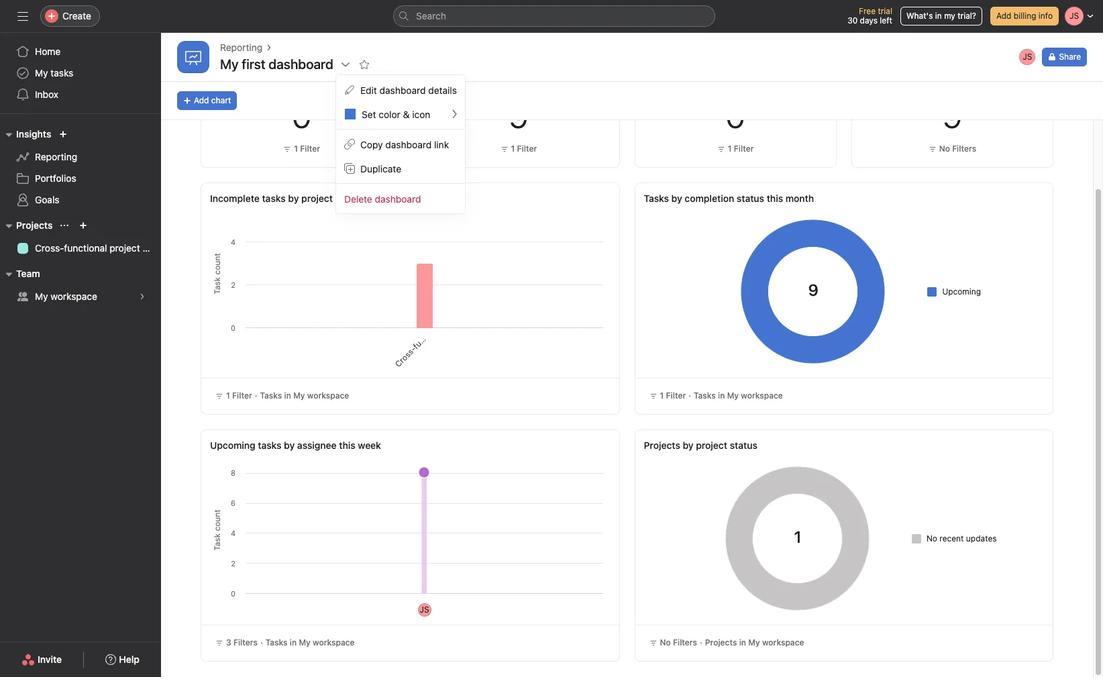 Task type: vqa. For each thing, say whether or not it's contained in the screenshot.
Save changes button
no



Task type: describe. For each thing, give the bounding box(es) containing it.
free
[[859, 6, 876, 16]]

3 filters
[[226, 638, 258, 648]]

team button
[[0, 266, 40, 282]]

add billing info
[[997, 11, 1053, 21]]

1 vertical spatial js
[[420, 605, 429, 615]]

set color & icon
[[362, 108, 430, 120]]

workspace for upcoming tasks by assignee this week
[[313, 638, 355, 648]]

workspace for projects by project status
[[762, 638, 804, 648]]

my first dashboard
[[220, 56, 333, 72]]

inbox link
[[8, 84, 153, 105]]

what's in my trial? button
[[901, 7, 983, 26]]

what's in my trial?
[[907, 11, 977, 21]]

by project
[[288, 193, 333, 204]]

1 1 filter button from the left
[[280, 142, 324, 156]]

0 horizontal spatial by
[[284, 440, 295, 451]]

2 vertical spatial no
[[660, 638, 671, 648]]

no filters button
[[925, 142, 980, 156]]

this week
[[339, 440, 381, 451]]

color
[[379, 108, 401, 120]]

tasks for my
[[51, 67, 73, 79]]

workspace for tasks by completion status this month
[[741, 391, 783, 401]]

3
[[226, 638, 231, 648]]

functional
[[64, 242, 107, 254]]

my tasks
[[35, 67, 73, 79]]

inbox
[[35, 89, 58, 100]]

incomplete
[[210, 193, 260, 204]]

my inside teams element
[[35, 291, 48, 302]]

updates
[[966, 533, 997, 543]]

dashboard for link
[[386, 139, 432, 150]]

team
[[16, 268, 40, 279]]

copy dashboard link link
[[336, 132, 465, 156]]

0 horizontal spatial reporting link
[[8, 146, 153, 168]]

9 for filter
[[509, 97, 529, 135]]

my inside global element
[[35, 67, 48, 79]]

reporting inside insights element
[[35, 151, 77, 162]]

portfolios
[[35, 172, 76, 184]]

insights button
[[0, 126, 51, 142]]

status
[[737, 193, 765, 204]]

0 button for 1st 1 filter button from right
[[726, 97, 745, 135]]

free trial 30 days left
[[848, 6, 893, 26]]

portfolios link
[[8, 168, 153, 189]]

in inside button
[[936, 11, 942, 21]]

filter for 2nd 1 filter button from the right
[[517, 144, 537, 154]]

edit
[[360, 84, 377, 96]]

cross-functional project plan link
[[8, 238, 161, 259]]

global element
[[0, 33, 161, 113]]

days
[[860, 15, 878, 26]]

projects for projects
[[16, 219, 53, 231]]

icon
[[412, 108, 430, 120]]

link
[[434, 139, 449, 150]]

workspace for incomplete tasks by project
[[307, 391, 349, 401]]

1 for third 1 filter button from the right
[[294, 144, 298, 154]]

workspace inside my workspace link
[[51, 291, 97, 302]]

&
[[403, 108, 410, 120]]

js button
[[1019, 48, 1037, 66]]

9 button for filters
[[943, 97, 962, 135]]

trial
[[878, 6, 893, 16]]

tasks for tasks by completion status this month
[[694, 391, 716, 401]]

by for projects
[[683, 440, 694, 451]]

filter for third 1 filter button from the right
[[300, 144, 320, 154]]

tasks in my workspace for by
[[266, 638, 355, 648]]

duplicate
[[360, 163, 401, 174]]

this month
[[767, 193, 814, 204]]

add billing info button
[[991, 7, 1059, 26]]

create
[[62, 10, 91, 21]]

cross-
[[35, 242, 64, 254]]

1 horizontal spatial no
[[927, 533, 938, 543]]

incomplete tasks by project
[[210, 193, 333, 204]]

tasks left the completion
[[644, 193, 669, 204]]

cross-functional project plan
[[35, 242, 161, 254]]

project status
[[696, 440, 758, 451]]

assignee
[[297, 440, 337, 451]]

3 1 filter button from the left
[[714, 142, 757, 156]]

0 for 1st 1 filter button from right
[[726, 97, 745, 135]]

no inside button
[[939, 144, 950, 154]]

no recent updates
[[927, 533, 997, 543]]

add for add billing info
[[997, 11, 1012, 21]]

show options, current sort, top image
[[61, 221, 69, 230]]

info
[[1039, 11, 1053, 21]]

filters inside button
[[953, 144, 977, 154]]

projects for projects by project status
[[644, 440, 681, 451]]

projects in my workspace
[[705, 638, 804, 648]]

invite button
[[13, 648, 71, 672]]

2 1 filter button from the left
[[497, 142, 540, 156]]

tasks for incomplete
[[262, 193, 286, 204]]

search button
[[393, 5, 716, 27]]

edit dashboard details link
[[336, 78, 465, 102]]



Task type: locate. For each thing, give the bounding box(es) containing it.
2 horizontal spatial by
[[683, 440, 694, 451]]

1 horizontal spatial add
[[997, 11, 1012, 21]]

tasks in my workspace for completion
[[694, 391, 783, 401]]

1 horizontal spatial reporting link
[[220, 40, 263, 55]]

tasks in my workspace
[[260, 391, 349, 401], [694, 391, 783, 401], [266, 638, 355, 648]]

insights
[[16, 128, 51, 140]]

js
[[1023, 52, 1033, 62], [420, 605, 429, 615]]

projects element
[[0, 213, 161, 262]]

teams element
[[0, 262, 161, 310]]

home link
[[8, 41, 153, 62]]

in for incomplete tasks by project
[[284, 391, 291, 401]]

copy dashboard link
[[360, 139, 449, 150]]

0 vertical spatial reporting
[[220, 42, 263, 53]]

new project or portfolio image
[[79, 221, 88, 230]]

by for tasks
[[672, 193, 682, 204]]

filter for 1st 1 filter button from right
[[734, 144, 754, 154]]

my workspace
[[35, 291, 97, 302]]

in for projects by project status
[[739, 638, 746, 648]]

0 vertical spatial reporting link
[[220, 40, 263, 55]]

reporting
[[220, 42, 263, 53], [35, 151, 77, 162]]

0 vertical spatial no filters
[[939, 144, 977, 154]]

my
[[220, 56, 239, 72], [35, 67, 48, 79], [35, 291, 48, 302], [293, 391, 305, 401], [727, 391, 739, 401], [299, 638, 311, 648], [749, 638, 760, 648]]

reporting up my first dashboard
[[220, 42, 263, 53]]

see details, my workspace image
[[138, 293, 146, 301]]

add chart
[[194, 95, 231, 105]]

1 horizontal spatial reporting
[[220, 42, 263, 53]]

1 horizontal spatial upcoming
[[943, 286, 981, 296]]

1 vertical spatial no
[[927, 533, 938, 543]]

first dashboard
[[242, 56, 333, 72]]

1 9 from the left
[[509, 97, 529, 135]]

0 vertical spatial projects
[[16, 219, 53, 231]]

1 vertical spatial dashboard
[[386, 139, 432, 150]]

2 9 button from the left
[[943, 97, 962, 135]]

set color & icon link
[[336, 102, 465, 126]]

project
[[110, 242, 140, 254]]

no
[[939, 144, 950, 154], [927, 533, 938, 543], [660, 638, 671, 648]]

add to starred image
[[359, 59, 370, 70]]

1 horizontal spatial 0 button
[[726, 97, 745, 135]]

upcoming for upcoming tasks by assignee this week
[[210, 440, 255, 451]]

1 vertical spatial add
[[194, 95, 209, 105]]

1 vertical spatial projects
[[644, 440, 681, 451]]

tasks for incomplete tasks by project
[[260, 391, 282, 401]]

duplicate link
[[336, 156, 465, 181]]

filters
[[953, 144, 977, 154], [234, 638, 258, 648], [673, 638, 697, 648]]

help button
[[97, 648, 148, 672]]

upcoming tasks by assignee this week
[[210, 440, 381, 451]]

2 vertical spatial dashboard
[[375, 193, 421, 204]]

2 9 from the left
[[943, 97, 962, 135]]

2 horizontal spatial 1 filter button
[[714, 142, 757, 156]]

1 horizontal spatial 1 filter button
[[497, 142, 540, 156]]

0 horizontal spatial projects
[[16, 219, 53, 231]]

in for upcoming tasks by assignee this week
[[290, 638, 297, 648]]

0 horizontal spatial no
[[660, 638, 671, 648]]

upcoming for upcoming
[[943, 286, 981, 296]]

2 horizontal spatial projects
[[705, 638, 737, 648]]

create button
[[40, 5, 100, 27]]

1 vertical spatial tasks
[[262, 193, 286, 204]]

upcoming
[[943, 286, 981, 296], [210, 440, 255, 451]]

9 button for filter
[[509, 97, 529, 135]]

by left assignee
[[284, 440, 295, 451]]

1 9 button from the left
[[509, 97, 529, 135]]

0
[[292, 97, 312, 135], [726, 97, 745, 135]]

projects button
[[0, 217, 53, 234]]

projects for projects in my workspace
[[705, 638, 737, 648]]

goals link
[[8, 189, 153, 211]]

dashboard
[[380, 84, 426, 96], [386, 139, 432, 150], [375, 193, 421, 204]]

2 horizontal spatial filters
[[953, 144, 977, 154]]

js inside js button
[[1023, 52, 1033, 62]]

home
[[35, 46, 61, 57]]

0 horizontal spatial reporting
[[35, 151, 77, 162]]

tasks down "home"
[[51, 67, 73, 79]]

insights element
[[0, 122, 161, 213]]

my workspace link
[[8, 286, 153, 307]]

add left chart
[[194, 95, 209, 105]]

details
[[428, 84, 457, 96]]

1 filter for 2nd 1 filter button from the right
[[511, 144, 537, 154]]

1 horizontal spatial 9 button
[[943, 97, 962, 135]]

2 0 from the left
[[726, 97, 745, 135]]

tasks left assignee
[[258, 440, 282, 451]]

0 horizontal spatial add
[[194, 95, 209, 105]]

1 0 button from the left
[[292, 97, 312, 135]]

reporting link
[[220, 40, 263, 55], [8, 146, 153, 168]]

1 horizontal spatial 9
[[943, 97, 962, 135]]

tasks right 3 filters
[[266, 638, 288, 648]]

2 horizontal spatial no
[[939, 144, 950, 154]]

tasks up upcoming tasks by assignee this week
[[260, 391, 282, 401]]

1 vertical spatial reporting
[[35, 151, 77, 162]]

no filters inside button
[[939, 144, 977, 154]]

0 horizontal spatial js
[[420, 605, 429, 615]]

0 horizontal spatial 0 button
[[292, 97, 312, 135]]

add left 'billing'
[[997, 11, 1012, 21]]

tasks for upcoming
[[258, 440, 282, 451]]

tasks inside global element
[[51, 67, 73, 79]]

0 horizontal spatial 9 button
[[509, 97, 529, 135]]

1 horizontal spatial js
[[1023, 52, 1033, 62]]

by
[[672, 193, 682, 204], [284, 440, 295, 451], [683, 440, 694, 451]]

1 horizontal spatial filters
[[673, 638, 697, 648]]

tasks
[[51, 67, 73, 79], [262, 193, 286, 204], [258, 440, 282, 451]]

dashboard up set color & icon link
[[380, 84, 426, 96]]

2 vertical spatial projects
[[705, 638, 737, 648]]

delete dashboard
[[344, 193, 421, 204]]

dashboard up duplicate link
[[386, 139, 432, 150]]

search list box
[[393, 5, 716, 27]]

1 vertical spatial no filters
[[660, 638, 697, 648]]

tasks in my workspace for by project
[[260, 391, 349, 401]]

1
[[294, 144, 298, 154], [511, 144, 515, 154], [728, 144, 732, 154], [226, 391, 230, 401], [660, 391, 664, 401]]

hide sidebar image
[[17, 11, 28, 21]]

1 horizontal spatial 0
[[726, 97, 745, 135]]

in for tasks by completion status this month
[[718, 391, 725, 401]]

tasks up projects by project status on the bottom of the page
[[694, 391, 716, 401]]

by left the project status
[[683, 440, 694, 451]]

0 vertical spatial js
[[1023, 52, 1033, 62]]

dashboard for details
[[380, 84, 426, 96]]

0 horizontal spatial 0
[[292, 97, 312, 135]]

share
[[1059, 52, 1081, 62]]

no filters
[[939, 144, 977, 154], [660, 638, 697, 648]]

edit dashboard details
[[360, 84, 457, 96]]

projects by project status
[[644, 440, 758, 451]]

delete
[[344, 193, 372, 204]]

1 0 from the left
[[292, 97, 312, 135]]

0 vertical spatial add
[[997, 11, 1012, 21]]

2 0 button from the left
[[726, 97, 745, 135]]

1 filter for third 1 filter button from the right
[[294, 144, 320, 154]]

0 vertical spatial no
[[939, 144, 950, 154]]

search
[[416, 10, 446, 21]]

tasks by completion status this month
[[644, 193, 814, 204]]

1 for 2nd 1 filter button from the right
[[511, 144, 515, 154]]

left
[[880, 15, 893, 26]]

add chart button
[[177, 91, 237, 110]]

my tasks link
[[8, 62, 153, 84]]

0 horizontal spatial 1 filter button
[[280, 142, 324, 156]]

0 vertical spatial upcoming
[[943, 286, 981, 296]]

my
[[944, 11, 956, 21]]

plan
[[143, 242, 161, 254]]

show options image
[[340, 59, 351, 70]]

completion
[[685, 193, 734, 204]]

1 horizontal spatial no filters
[[939, 144, 977, 154]]

dashboard inside 'link'
[[375, 193, 421, 204]]

2 vertical spatial tasks
[[258, 440, 282, 451]]

30
[[848, 15, 858, 26]]

dashboard down duplicate link
[[375, 193, 421, 204]]

reporting link down new icon
[[8, 146, 153, 168]]

new image
[[59, 130, 67, 138]]

tasks for upcoming tasks by assignee this week
[[266, 638, 288, 648]]

0 horizontal spatial no filters
[[660, 638, 697, 648]]

reporting up the portfolios
[[35, 151, 77, 162]]

filters for projects by project status
[[673, 638, 697, 648]]

chart
[[211, 95, 231, 105]]

what's
[[907, 11, 933, 21]]

filters for upcoming tasks by assignee this week
[[234, 638, 258, 648]]

tasks left by project
[[262, 193, 286, 204]]

delete dashboard link
[[336, 187, 465, 211]]

filter
[[300, 144, 320, 154], [517, 144, 537, 154], [734, 144, 754, 154], [232, 391, 252, 401], [666, 391, 686, 401]]

invite
[[38, 654, 62, 665]]

set
[[362, 108, 376, 120]]

1 filter
[[294, 144, 320, 154], [511, 144, 537, 154], [728, 144, 754, 154], [226, 391, 252, 401], [660, 391, 686, 401]]

1 vertical spatial upcoming
[[210, 440, 255, 451]]

0 for third 1 filter button from the right
[[292, 97, 312, 135]]

0 horizontal spatial 9
[[509, 97, 529, 135]]

tasks
[[644, 193, 669, 204], [260, 391, 282, 401], [694, 391, 716, 401], [266, 638, 288, 648]]

1 horizontal spatial by
[[672, 193, 682, 204]]

copy
[[360, 139, 383, 150]]

by left the completion
[[672, 193, 682, 204]]

recent
[[940, 533, 964, 543]]

0 vertical spatial dashboard
[[380, 84, 426, 96]]

help
[[119, 654, 140, 665]]

1 filter button
[[280, 142, 324, 156], [497, 142, 540, 156], [714, 142, 757, 156]]

billing
[[1014, 11, 1037, 21]]

1 vertical spatial reporting link
[[8, 146, 153, 168]]

add
[[997, 11, 1012, 21], [194, 95, 209, 105]]

0 horizontal spatial upcoming
[[210, 440, 255, 451]]

1 filter for 1st 1 filter button from right
[[728, 144, 754, 154]]

projects inside dropdown button
[[16, 219, 53, 231]]

in
[[936, 11, 942, 21], [284, 391, 291, 401], [718, 391, 725, 401], [290, 638, 297, 648], [739, 638, 746, 648]]

0 button for third 1 filter button from the right
[[292, 97, 312, 135]]

reporting link up my first dashboard
[[220, 40, 263, 55]]

trial?
[[958, 11, 977, 21]]

1 horizontal spatial projects
[[644, 440, 681, 451]]

share button
[[1043, 48, 1087, 66]]

add for add chart
[[194, 95, 209, 105]]

1 for 1st 1 filter button from right
[[728, 144, 732, 154]]

0 vertical spatial tasks
[[51, 67, 73, 79]]

0 horizontal spatial filters
[[234, 638, 258, 648]]

9 for filters
[[943, 97, 962, 135]]

goals
[[35, 194, 59, 205]]

report image
[[185, 49, 201, 65]]

workspace
[[51, 291, 97, 302], [307, 391, 349, 401], [741, 391, 783, 401], [313, 638, 355, 648], [762, 638, 804, 648]]

projects
[[16, 219, 53, 231], [644, 440, 681, 451], [705, 638, 737, 648]]



